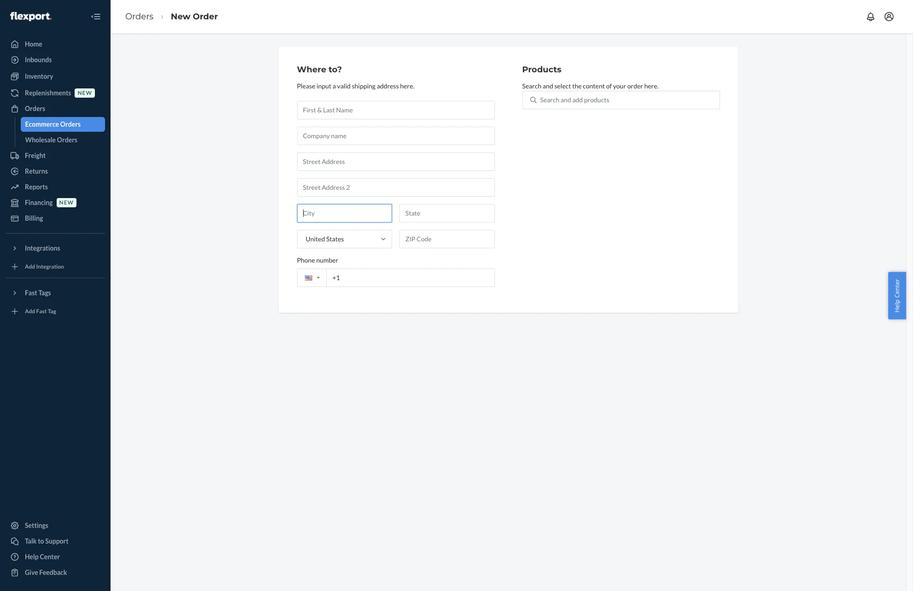 Task type: vqa. For each thing, say whether or not it's contained in the screenshot.
of
yes



Task type: describe. For each thing, give the bounding box(es) containing it.
number
[[316, 256, 338, 264]]

reports link
[[6, 180, 105, 194]]

united
[[306, 235, 325, 243]]

united states
[[306, 235, 344, 243]]

help inside button
[[893, 299, 902, 312]]

to
[[38, 537, 44, 545]]

1 vertical spatial center
[[40, 553, 60, 561]]

please
[[297, 82, 315, 90]]

0 horizontal spatial help center
[[25, 553, 60, 561]]

new for financing
[[59, 199, 74, 206]]

ecommerce
[[25, 120, 59, 128]]

1 vertical spatial fast
[[36, 308, 47, 315]]

2 here. from the left
[[645, 82, 659, 90]]

integrations
[[25, 244, 60, 252]]

freight link
[[6, 148, 105, 163]]

0 horizontal spatial help
[[25, 553, 39, 561]]

tag
[[48, 308, 56, 315]]

support
[[45, 537, 69, 545]]

orders down ecommerce orders link
[[57, 136, 77, 144]]

orders up wholesale orders link at the top left of page
[[60, 120, 81, 128]]

to?
[[329, 65, 342, 75]]

close navigation image
[[90, 11, 101, 22]]

a
[[333, 82, 336, 90]]

add integration link
[[6, 259, 105, 274]]

City text field
[[297, 204, 392, 222]]

Street Address text field
[[297, 152, 495, 171]]

add fast tag
[[25, 308, 56, 315]]

home
[[25, 40, 42, 48]]

united states: + 1 image
[[317, 277, 320, 279]]

breadcrumbs navigation
[[118, 3, 225, 30]]

and for add
[[561, 96, 571, 104]]

ZIP Code text field
[[400, 230, 495, 248]]

the
[[572, 82, 582, 90]]

search for search and select the content of your order here.
[[522, 82, 542, 90]]

billing
[[25, 214, 43, 222]]

tags
[[38, 289, 51, 297]]

select
[[555, 82, 571, 90]]

1 vertical spatial orders link
[[6, 101, 105, 116]]

add for add integration
[[25, 263, 35, 270]]

settings link
[[6, 518, 105, 533]]

shipping
[[352, 82, 376, 90]]

integration
[[36, 263, 64, 270]]

inbounds
[[25, 56, 52, 64]]

valid
[[337, 82, 351, 90]]

new
[[171, 11, 191, 21]]

integrations button
[[6, 241, 105, 256]]

where
[[297, 65, 326, 75]]

orders inside breadcrumbs navigation
[[125, 11, 154, 21]]

address
[[377, 82, 399, 90]]

new order link
[[171, 11, 218, 21]]

products
[[522, 65, 562, 75]]

help center link
[[6, 550, 105, 565]]

State text field
[[400, 204, 495, 222]]

Company name text field
[[297, 127, 495, 145]]

phone
[[297, 256, 315, 264]]

home link
[[6, 37, 105, 52]]

inventory link
[[6, 69, 105, 84]]

order
[[193, 11, 218, 21]]

financing
[[25, 199, 53, 206]]



Task type: locate. For each thing, give the bounding box(es) containing it.
give
[[25, 569, 38, 577]]

billing link
[[6, 211, 105, 226]]

ecommerce orders link
[[21, 117, 105, 132]]

fast tags
[[25, 289, 51, 297]]

open account menu image
[[884, 11, 895, 22]]

talk
[[25, 537, 37, 545]]

give feedback
[[25, 569, 67, 577]]

orders left the "new"
[[125, 11, 154, 21]]

add
[[573, 96, 583, 104]]

flexport logo image
[[10, 12, 52, 21]]

fast left tags
[[25, 289, 37, 297]]

here. right order
[[645, 82, 659, 90]]

open notifications image
[[865, 11, 877, 22]]

1 add from the top
[[25, 263, 35, 270]]

here.
[[400, 82, 415, 90], [645, 82, 659, 90]]

fast inside dropdown button
[[25, 289, 37, 297]]

returns link
[[6, 164, 105, 179]]

replenishments
[[25, 89, 71, 97]]

2 add from the top
[[25, 308, 35, 315]]

help center inside button
[[893, 279, 902, 312]]

0 vertical spatial and
[[543, 82, 553, 90]]

orders
[[125, 11, 154, 21], [25, 105, 45, 112], [60, 120, 81, 128], [57, 136, 77, 144]]

inventory
[[25, 72, 53, 80]]

1 horizontal spatial here.
[[645, 82, 659, 90]]

0 horizontal spatial new
[[59, 199, 74, 206]]

please input a valid shipping address here.
[[297, 82, 415, 90]]

orders up ecommerce
[[25, 105, 45, 112]]

search for search and add products
[[540, 96, 560, 104]]

here. right address
[[400, 82, 415, 90]]

input
[[317, 82, 331, 90]]

wholesale
[[25, 136, 56, 144]]

1 horizontal spatial center
[[893, 279, 902, 298]]

and left add
[[561, 96, 571, 104]]

inbounds link
[[6, 53, 105, 67]]

wholesale orders link
[[21, 133, 105, 147]]

add down fast tags
[[25, 308, 35, 315]]

orders link up ecommerce orders
[[6, 101, 105, 116]]

talk to support button
[[6, 534, 105, 549]]

your
[[613, 82, 626, 90]]

1 vertical spatial add
[[25, 308, 35, 315]]

search
[[522, 82, 542, 90], [540, 96, 560, 104]]

1 (702) 123-4567 telephone field
[[297, 269, 495, 287]]

1 horizontal spatial help
[[893, 299, 902, 312]]

1 vertical spatial new
[[59, 199, 74, 206]]

0 horizontal spatial center
[[40, 553, 60, 561]]

0 vertical spatial fast
[[25, 289, 37, 297]]

1 vertical spatial search
[[540, 96, 560, 104]]

fast left tag on the left bottom
[[36, 308, 47, 315]]

new order
[[171, 11, 218, 21]]

center
[[893, 279, 902, 298], [40, 553, 60, 561]]

search image
[[530, 97, 537, 103]]

new down reports link
[[59, 199, 74, 206]]

new down inventory link
[[78, 90, 92, 97]]

phone number
[[297, 256, 338, 264]]

and for select
[[543, 82, 553, 90]]

center inside button
[[893, 279, 902, 298]]

and
[[543, 82, 553, 90], [561, 96, 571, 104]]

0 vertical spatial help center
[[893, 279, 902, 312]]

0 horizontal spatial and
[[543, 82, 553, 90]]

1 here. from the left
[[400, 82, 415, 90]]

search and select the content of your order here.
[[522, 82, 659, 90]]

new for replenishments
[[78, 90, 92, 97]]

add fast tag link
[[6, 304, 105, 319]]

0 vertical spatial help
[[893, 299, 902, 312]]

fast
[[25, 289, 37, 297], [36, 308, 47, 315]]

0 horizontal spatial orders link
[[6, 101, 105, 116]]

orders link left the "new"
[[125, 11, 154, 21]]

add left integration on the left of the page
[[25, 263, 35, 270]]

First & Last Name text field
[[297, 101, 495, 119]]

search right search image on the top right of page
[[540, 96, 560, 104]]

fast tags button
[[6, 286, 105, 300]]

search and add products
[[540, 96, 609, 104]]

wholesale orders
[[25, 136, 77, 144]]

orders link
[[125, 11, 154, 21], [6, 101, 105, 116]]

new
[[78, 90, 92, 97], [59, 199, 74, 206]]

reports
[[25, 183, 48, 191]]

1 vertical spatial help
[[25, 553, 39, 561]]

search up search image on the top right of page
[[522, 82, 542, 90]]

content
[[583, 82, 605, 90]]

add integration
[[25, 263, 64, 270]]

give feedback button
[[6, 565, 105, 580]]

1 horizontal spatial new
[[78, 90, 92, 97]]

0 vertical spatial search
[[522, 82, 542, 90]]

Street Address 2 text field
[[297, 178, 495, 197]]

feedback
[[39, 569, 67, 577]]

1 horizontal spatial and
[[561, 96, 571, 104]]

and left select
[[543, 82, 553, 90]]

add inside 'link'
[[25, 263, 35, 270]]

1 vertical spatial help center
[[25, 553, 60, 561]]

0 vertical spatial add
[[25, 263, 35, 270]]

add for add fast tag
[[25, 308, 35, 315]]

ecommerce orders
[[25, 120, 81, 128]]

1 vertical spatial and
[[561, 96, 571, 104]]

1 horizontal spatial orders link
[[125, 11, 154, 21]]

0 horizontal spatial here.
[[400, 82, 415, 90]]

0 vertical spatial new
[[78, 90, 92, 97]]

help center
[[893, 279, 902, 312], [25, 553, 60, 561]]

help center button
[[889, 272, 906, 319]]

order
[[628, 82, 643, 90]]

of
[[606, 82, 612, 90]]

1 horizontal spatial help center
[[893, 279, 902, 312]]

settings
[[25, 522, 48, 530]]

states
[[326, 235, 344, 243]]

0 vertical spatial center
[[893, 279, 902, 298]]

add
[[25, 263, 35, 270], [25, 308, 35, 315]]

products
[[584, 96, 609, 104]]

returns
[[25, 167, 48, 175]]

help
[[893, 299, 902, 312], [25, 553, 39, 561]]

where to?
[[297, 65, 342, 75]]

talk to support
[[25, 537, 69, 545]]

0 vertical spatial orders link
[[125, 11, 154, 21]]

freight
[[25, 152, 46, 159]]

orders link inside breadcrumbs navigation
[[125, 11, 154, 21]]



